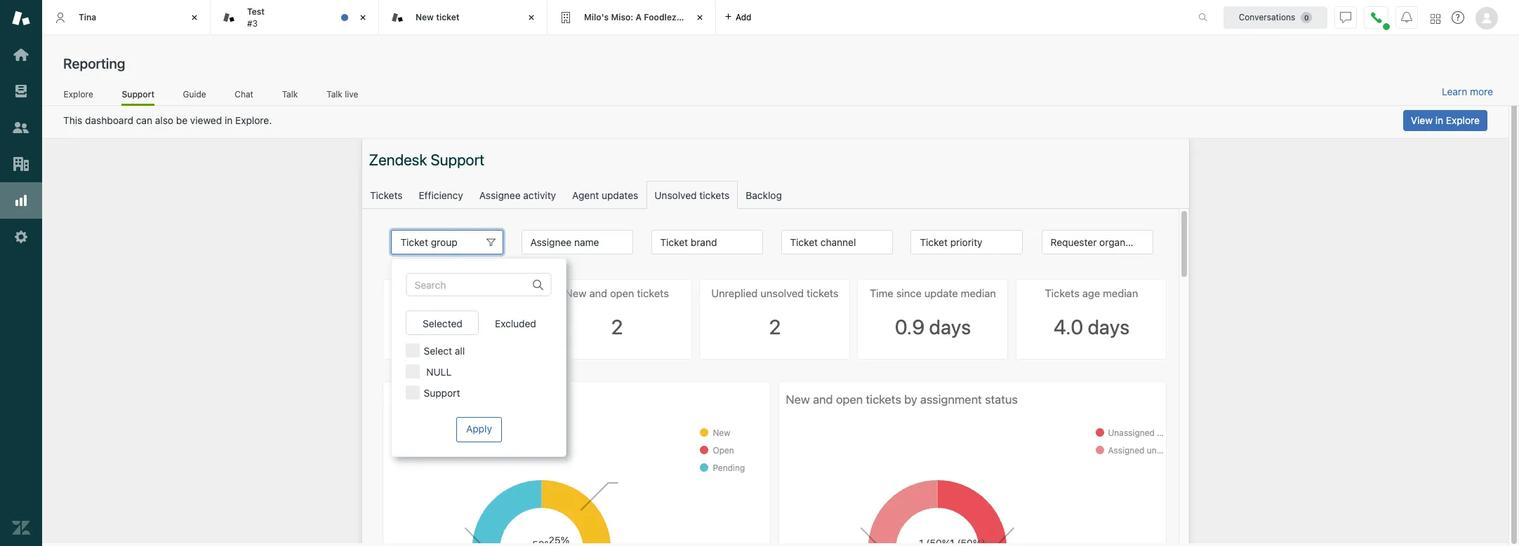 Task type: vqa. For each thing, say whether or not it's contained in the screenshot.
the Explore inside the View in Explore BUTTON
no



Task type: describe. For each thing, give the bounding box(es) containing it.
add
[[736, 12, 752, 22]]

notifications image
[[1401, 12, 1413, 23]]

foodlez
[[644, 12, 677, 22]]

new ticket
[[416, 12, 460, 22]]

ticket
[[436, 12, 460, 22]]

main element
[[0, 0, 42, 547]]

view
[[1411, 114, 1433, 126]]

get started image
[[12, 46, 30, 64]]

this dashboard can also be viewed in explore.
[[63, 114, 272, 126]]

chat link
[[234, 89, 254, 104]]

0 horizontal spatial explore
[[64, 89, 93, 99]]

subsidiary
[[679, 12, 723, 22]]

close image
[[356, 11, 370, 25]]

talk link
[[282, 89, 298, 104]]

button displays agent's chat status as invisible. image
[[1340, 12, 1351, 23]]

organizations image
[[12, 155, 30, 173]]

this
[[63, 114, 82, 126]]

tab containing test
[[211, 0, 379, 35]]

tabs tab list
[[42, 0, 1184, 35]]

#3
[[247, 18, 258, 28]]

test #3
[[247, 6, 265, 28]]

reporting
[[63, 55, 125, 72]]

viewed
[[190, 114, 222, 126]]

view in explore button
[[1403, 110, 1488, 131]]

a
[[636, 12, 642, 22]]

in inside view in explore button
[[1436, 114, 1444, 126]]

zendesk products image
[[1431, 14, 1441, 24]]

tina
[[79, 12, 96, 22]]

customers image
[[12, 119, 30, 137]]

learn
[[1442, 86, 1468, 98]]

talk live
[[327, 89, 358, 99]]

reporting image
[[12, 192, 30, 210]]

close image for new ticket
[[524, 11, 538, 25]]

get help image
[[1452, 11, 1465, 24]]

live
[[345, 89, 358, 99]]

talk for talk
[[282, 89, 298, 99]]

support link
[[122, 89, 155, 106]]



Task type: locate. For each thing, give the bounding box(es) containing it.
add button
[[716, 0, 760, 34]]

miso:
[[611, 12, 633, 22]]

talk right chat
[[282, 89, 298, 99]]

talk for talk live
[[327, 89, 342, 99]]

1 horizontal spatial explore
[[1446, 114, 1480, 126]]

talk left live
[[327, 89, 342, 99]]

1 horizontal spatial talk
[[327, 89, 342, 99]]

in
[[225, 114, 233, 126], [1436, 114, 1444, 126]]

be
[[176, 114, 188, 126]]

close image for milo's miso: a foodlez subsidiary
[[693, 11, 707, 25]]

close image inside new ticket tab
[[524, 11, 538, 25]]

2 in from the left
[[1436, 114, 1444, 126]]

1 horizontal spatial close image
[[524, 11, 538, 25]]

more
[[1470, 86, 1493, 98]]

close image left milo's
[[524, 11, 538, 25]]

explore
[[64, 89, 93, 99], [1446, 114, 1480, 126]]

conversations button
[[1224, 6, 1328, 28]]

1 close image from the left
[[187, 11, 201, 25]]

admin image
[[12, 228, 30, 246]]

guide
[[183, 89, 206, 99]]

talk
[[282, 89, 298, 99], [327, 89, 342, 99]]

can
[[136, 114, 152, 126]]

1 vertical spatial explore
[[1446, 114, 1480, 126]]

talk inside talk live link
[[327, 89, 342, 99]]

close image left #3
[[187, 11, 201, 25]]

in right viewed
[[225, 114, 233, 126]]

1 talk from the left
[[282, 89, 298, 99]]

close image left add popup button
[[693, 11, 707, 25]]

0 horizontal spatial close image
[[187, 11, 201, 25]]

explore up this
[[64, 89, 93, 99]]

0 horizontal spatial talk
[[282, 89, 298, 99]]

2 horizontal spatial close image
[[693, 11, 707, 25]]

milo's miso: a foodlez subsidiary
[[584, 12, 723, 22]]

0 horizontal spatial in
[[225, 114, 233, 126]]

views image
[[12, 82, 30, 100]]

conversations
[[1239, 12, 1296, 22]]

1 in from the left
[[225, 114, 233, 126]]

0 vertical spatial explore
[[64, 89, 93, 99]]

learn more
[[1442, 86, 1493, 98]]

2 talk from the left
[[327, 89, 342, 99]]

explore link
[[63, 89, 94, 104]]

test
[[247, 6, 265, 17]]

view in explore
[[1411, 114, 1480, 126]]

learn more link
[[1442, 86, 1493, 98]]

guide link
[[183, 89, 206, 104]]

talk live link
[[326, 89, 359, 104]]

3 close image from the left
[[693, 11, 707, 25]]

talk inside talk "link"
[[282, 89, 298, 99]]

dashboard
[[85, 114, 133, 126]]

tina tab
[[42, 0, 211, 35]]

close image inside tina tab
[[187, 11, 201, 25]]

explore.
[[235, 114, 272, 126]]

2 close image from the left
[[524, 11, 538, 25]]

support
[[122, 89, 155, 99]]

1 horizontal spatial in
[[1436, 114, 1444, 126]]

tab
[[211, 0, 379, 35]]

chat
[[235, 89, 253, 99]]

explore down learn more link
[[1446, 114, 1480, 126]]

close image
[[187, 11, 201, 25], [524, 11, 538, 25], [693, 11, 707, 25]]

zendesk support image
[[12, 9, 30, 27]]

close image inside milo's miso: a foodlez subsidiary tab
[[693, 11, 707, 25]]

milo's miso: a foodlez subsidiary tab
[[548, 0, 723, 35]]

new
[[416, 12, 434, 22]]

also
[[155, 114, 173, 126]]

zendesk image
[[12, 520, 30, 538]]

milo's
[[584, 12, 609, 22]]

explore inside button
[[1446, 114, 1480, 126]]

close image for tina
[[187, 11, 201, 25]]

in right view
[[1436, 114, 1444, 126]]

new ticket tab
[[379, 0, 548, 35]]



